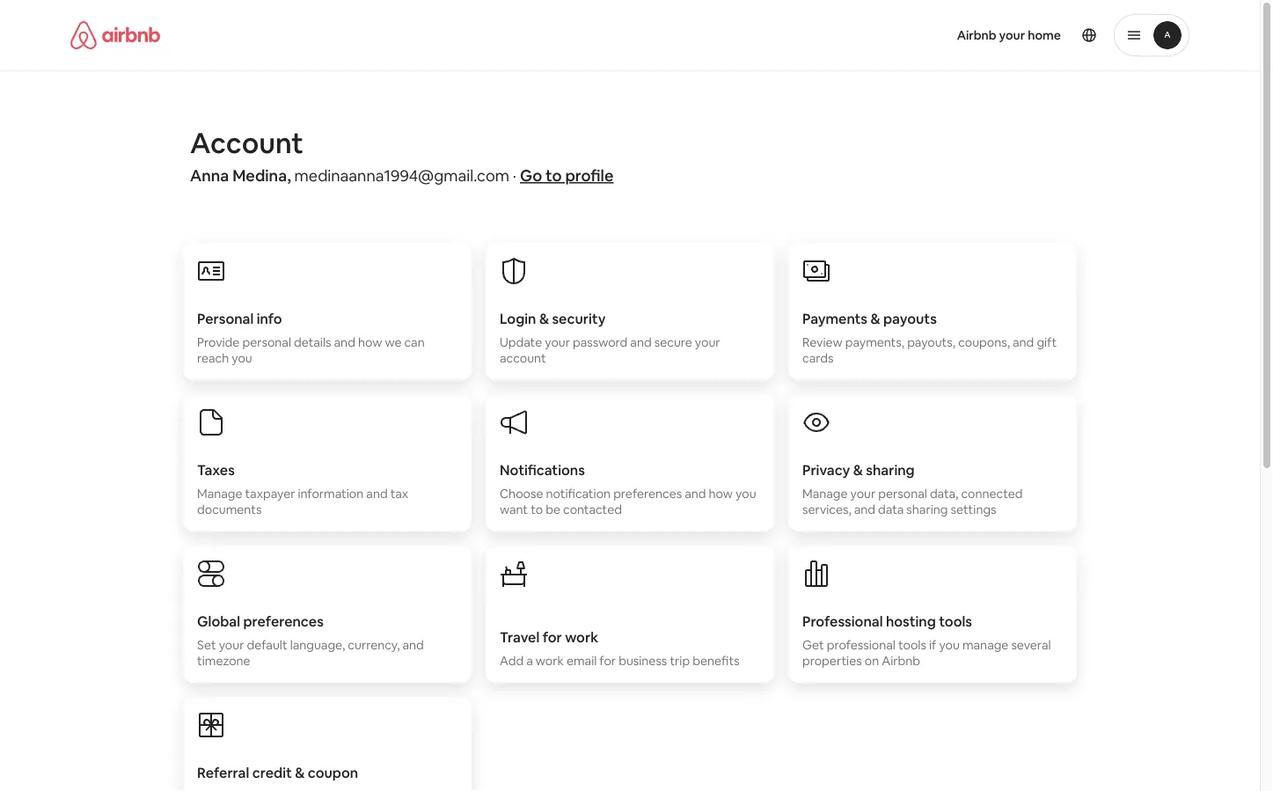 Task type: vqa. For each thing, say whether or not it's contained in the screenshot.
the other
no



Task type: locate. For each thing, give the bounding box(es) containing it.
contacted
[[563, 502, 622, 518]]

you left the "services,"
[[736, 486, 757, 502]]

1 horizontal spatial personal
[[879, 486, 928, 502]]

0 vertical spatial sharing
[[866, 461, 915, 479]]

0 horizontal spatial manage
[[197, 486, 242, 502]]

personal down "info"
[[242, 334, 291, 350]]

1 vertical spatial preferences
[[243, 612, 324, 630]]

& inside the 'payments & payouts review payments, payouts, coupons, and gift cards'
[[871, 309, 881, 327]]

personal left 'data,'
[[879, 486, 928, 502]]

sharing right data
[[907, 502, 948, 518]]

profile
[[565, 165, 614, 186]]

reach
[[197, 350, 229, 366]]

& right "login"
[[539, 309, 549, 327]]

get
[[803, 637, 824, 653]]

your inside 'privacy & sharing manage your personal data, connected services, and data sharing settings'
[[851, 486, 876, 502]]

how
[[358, 334, 382, 350], [709, 486, 733, 502]]

&
[[539, 309, 549, 327], [871, 309, 881, 327], [853, 461, 863, 479], [295, 764, 305, 782]]

privacy & sharing manage your personal data, connected services, and data sharing settings
[[803, 461, 1023, 518]]

to inside account anna medina , medinaanna1994@gmail.com · go to profile
[[546, 165, 562, 186]]

timezone
[[197, 653, 251, 669]]

for right email
[[600, 653, 616, 669]]

your right set
[[219, 637, 244, 653]]

referral credit & coupon link
[[183, 690, 472, 791]]

1 horizontal spatial manage
[[803, 486, 848, 502]]

0 horizontal spatial preferences
[[243, 612, 324, 630]]

login
[[500, 309, 536, 327]]

tools up manage
[[939, 612, 973, 630]]

0 horizontal spatial airbnb
[[882, 653, 921, 669]]

trip
[[670, 653, 690, 669]]

manage down privacy
[[803, 486, 848, 502]]

medina
[[233, 165, 287, 186]]

and
[[334, 334, 355, 350], [630, 334, 652, 350], [1013, 334, 1034, 350], [366, 486, 388, 502], [685, 486, 706, 502], [854, 502, 876, 518], [403, 637, 424, 653]]

cards
[[803, 350, 834, 366]]

to left be
[[531, 502, 543, 518]]

& inside 'privacy & sharing manage your personal data, connected services, and data sharing settings'
[[853, 461, 863, 479]]

1 horizontal spatial preferences
[[614, 486, 682, 502]]

you right the "if"
[[939, 637, 960, 653]]

manage down taxes
[[197, 486, 242, 502]]

& for security
[[539, 309, 549, 327]]

& right privacy
[[853, 461, 863, 479]]

tools left the "if"
[[899, 637, 927, 653]]

sharing
[[866, 461, 915, 479], [907, 502, 948, 518]]

update
[[500, 334, 542, 350]]

preferences inside notifications choose notification preferences and how you want to be contacted
[[614, 486, 682, 502]]

you
[[232, 350, 252, 366], [736, 486, 757, 502], [939, 637, 960, 653]]

for
[[543, 628, 562, 646], [600, 653, 616, 669]]

go
[[520, 165, 542, 186]]

account
[[500, 350, 546, 366]]

0 vertical spatial you
[[232, 350, 252, 366]]

to right go
[[546, 165, 562, 186]]

several
[[1012, 637, 1051, 653]]

travel
[[500, 628, 540, 646]]

airbnb
[[957, 27, 997, 43], [882, 653, 921, 669]]

1 vertical spatial you
[[736, 486, 757, 502]]

1 manage from the left
[[197, 486, 242, 502]]

sharing up data
[[866, 461, 915, 479]]

to inside notifications choose notification preferences and how you want to be contacted
[[531, 502, 543, 518]]

0 horizontal spatial you
[[232, 350, 252, 366]]

personal inside 'privacy & sharing manage your personal data, connected services, and data sharing settings'
[[879, 486, 928, 502]]

personal
[[242, 334, 291, 350], [879, 486, 928, 502]]

& up payments,
[[871, 309, 881, 327]]

1 vertical spatial how
[[709, 486, 733, 502]]

we
[[385, 334, 402, 350]]

1 horizontal spatial how
[[709, 486, 733, 502]]

1 horizontal spatial you
[[736, 486, 757, 502]]

documents
[[197, 502, 262, 518]]

profile element
[[651, 0, 1190, 70]]

1 vertical spatial for
[[600, 653, 616, 669]]

preferences
[[614, 486, 682, 502], [243, 612, 324, 630]]

& inside 'login & security update your password and secure your account'
[[539, 309, 549, 327]]

0 horizontal spatial work
[[536, 653, 564, 669]]

benefits
[[693, 653, 740, 669]]

tools
[[939, 612, 973, 630], [899, 637, 927, 653]]

1 vertical spatial personal
[[879, 486, 928, 502]]

your
[[1000, 27, 1026, 43], [545, 334, 570, 350], [695, 334, 720, 350], [851, 486, 876, 502], [219, 637, 244, 653]]

your down security on the top
[[545, 334, 570, 350]]

2 vertical spatial you
[[939, 637, 960, 653]]

notification
[[546, 486, 611, 502]]

email
[[567, 653, 597, 669]]

info
[[257, 309, 282, 327]]

0 horizontal spatial to
[[531, 502, 543, 518]]

work right a
[[536, 653, 564, 669]]

for right travel
[[543, 628, 562, 646]]

you inside personal info provide personal details and how we can reach you
[[232, 350, 252, 366]]

default
[[247, 637, 287, 653]]

0 vertical spatial tools
[[939, 612, 973, 630]]

0 vertical spatial preferences
[[614, 486, 682, 502]]

manage
[[197, 486, 242, 502], [803, 486, 848, 502]]

your left data
[[851, 486, 876, 502]]

1 horizontal spatial airbnb
[[957, 27, 997, 43]]

how inside personal info provide personal details and how we can reach you
[[358, 334, 382, 350]]

choose
[[500, 486, 543, 502]]

personal inside personal info provide personal details and how we can reach you
[[242, 334, 291, 350]]

you inside professional hosting tools get professional tools if you manage several properties on airbnb
[[939, 637, 960, 653]]

0 vertical spatial personal
[[242, 334, 291, 350]]

0 vertical spatial to
[[546, 165, 562, 186]]

professional
[[803, 612, 883, 630]]

0 horizontal spatial personal
[[242, 334, 291, 350]]

airbnb inside professional hosting tools get professional tools if you manage several properties on airbnb
[[882, 653, 921, 669]]

preferences up default
[[243, 612, 324, 630]]

work
[[565, 628, 599, 646], [536, 653, 564, 669]]

your left home
[[1000, 27, 1026, 43]]

hosting
[[886, 612, 936, 630]]

add
[[500, 653, 524, 669]]

and inside notifications choose notification preferences and how you want to be contacted
[[685, 486, 706, 502]]

and inside global preferences set your default language, currency, and timezone
[[403, 637, 424, 653]]

2 manage from the left
[[803, 486, 848, 502]]

to
[[546, 165, 562, 186], [531, 502, 543, 518]]

global
[[197, 612, 240, 630]]

information
[[298, 486, 364, 502]]

2 horizontal spatial you
[[939, 637, 960, 653]]

airbnb left home
[[957, 27, 997, 43]]

1 horizontal spatial work
[[565, 628, 599, 646]]

provide
[[197, 334, 240, 350]]

work up email
[[565, 628, 599, 646]]

global preferences set your default language, currency, and timezone
[[197, 612, 424, 669]]

and inside personal info provide personal details and how we can reach you
[[334, 334, 355, 350]]

preferences right notification at the bottom left
[[614, 486, 682, 502]]

airbnb right on
[[882, 653, 921, 669]]

1 vertical spatial tools
[[899, 637, 927, 653]]

0 vertical spatial airbnb
[[957, 27, 997, 43]]

business
[[619, 653, 667, 669]]

taxpayer
[[245, 486, 295, 502]]

coupons,
[[959, 334, 1010, 350]]

be
[[546, 502, 561, 518]]

0 vertical spatial for
[[543, 628, 562, 646]]

connected
[[961, 486, 1023, 502]]

1 vertical spatial airbnb
[[882, 653, 921, 669]]

your right secure
[[695, 334, 720, 350]]

taxes manage taxpayer information and tax documents
[[197, 461, 408, 518]]

set
[[197, 637, 216, 653]]

personal info provide personal details and how we can reach you
[[197, 309, 425, 366]]

1 vertical spatial to
[[531, 502, 543, 518]]

0 horizontal spatial how
[[358, 334, 382, 350]]

1 horizontal spatial to
[[546, 165, 562, 186]]

you right reach
[[232, 350, 252, 366]]

language,
[[290, 637, 345, 653]]

payments
[[803, 309, 868, 327]]

0 vertical spatial how
[[358, 334, 382, 350]]



Task type: describe. For each thing, give the bounding box(es) containing it.
login & security update your password and secure your account
[[500, 309, 720, 366]]

review
[[803, 334, 843, 350]]

,
[[287, 165, 291, 186]]

want
[[500, 502, 528, 518]]

personal
[[197, 309, 254, 327]]

settings
[[951, 502, 997, 518]]

medinaanna1994@gmail.com
[[294, 165, 510, 186]]

coupon
[[308, 764, 358, 782]]

can
[[404, 334, 425, 350]]

data
[[878, 502, 904, 518]]

account
[[190, 124, 304, 161]]

& for payouts
[[871, 309, 881, 327]]

1 vertical spatial sharing
[[907, 502, 948, 518]]

manage inside taxes manage taxpayer information and tax documents
[[197, 486, 242, 502]]

manage
[[963, 637, 1009, 653]]

and inside taxes manage taxpayer information and tax documents
[[366, 486, 388, 502]]

& for sharing
[[853, 461, 863, 479]]

notifications
[[500, 461, 585, 479]]

properties
[[803, 653, 862, 669]]

taxes
[[197, 461, 235, 479]]

password
[[573, 334, 628, 350]]

and inside 'privacy & sharing manage your personal data, connected services, and data sharing settings'
[[854, 502, 876, 518]]

your inside airbnb your home "link"
[[1000, 27, 1026, 43]]

airbnb your home link
[[947, 17, 1072, 54]]

on
[[865, 653, 879, 669]]

privacy
[[803, 461, 850, 479]]

services,
[[803, 502, 852, 518]]

preferences inside global preferences set your default language, currency, and timezone
[[243, 612, 324, 630]]

airbnb inside "link"
[[957, 27, 997, 43]]

1 vertical spatial work
[[536, 653, 564, 669]]

referral
[[197, 764, 249, 782]]

you inside notifications choose notification preferences and how you want to be contacted
[[736, 486, 757, 502]]

go to profile link
[[520, 165, 614, 186]]

secure
[[655, 334, 692, 350]]

and inside the 'payments & payouts review payments, payouts, coupons, and gift cards'
[[1013, 334, 1034, 350]]

tax
[[390, 486, 408, 502]]

if
[[929, 637, 937, 653]]

0 horizontal spatial for
[[543, 628, 562, 646]]

& right credit
[[295, 764, 305, 782]]

anna
[[190, 165, 229, 186]]

notifications choose notification preferences and how you want to be contacted
[[500, 461, 757, 518]]

1 horizontal spatial for
[[600, 653, 616, 669]]

travel for work add a work email for business trip benefits
[[500, 628, 740, 669]]

·
[[513, 165, 517, 186]]

account anna medina , medinaanna1994@gmail.com · go to profile
[[190, 124, 614, 186]]

manage inside 'privacy & sharing manage your personal data, connected services, and data sharing settings'
[[803, 486, 848, 502]]

your inside global preferences set your default language, currency, and timezone
[[219, 637, 244, 653]]

how inside notifications choose notification preferences and how you want to be contacted
[[709, 486, 733, 502]]

a
[[527, 653, 533, 669]]

1 horizontal spatial tools
[[939, 612, 973, 630]]

payments,
[[846, 334, 905, 350]]

0 vertical spatial work
[[565, 628, 599, 646]]

credit
[[252, 764, 292, 782]]

professional
[[827, 637, 896, 653]]

security
[[552, 309, 606, 327]]

referral credit & coupon
[[197, 764, 358, 782]]

details
[[294, 334, 331, 350]]

professional hosting tools get professional tools if you manage several properties on airbnb
[[803, 612, 1051, 669]]

payouts,
[[908, 334, 956, 350]]

airbnb your home
[[957, 27, 1061, 43]]

data,
[[930, 486, 959, 502]]

and inside 'login & security update your password and secure your account'
[[630, 334, 652, 350]]

0 horizontal spatial tools
[[899, 637, 927, 653]]

home
[[1028, 27, 1061, 43]]

currency,
[[348, 637, 400, 653]]

gift
[[1037, 334, 1057, 350]]

payouts
[[884, 309, 937, 327]]

payments & payouts review payments, payouts, coupons, and gift cards
[[803, 309, 1057, 366]]



